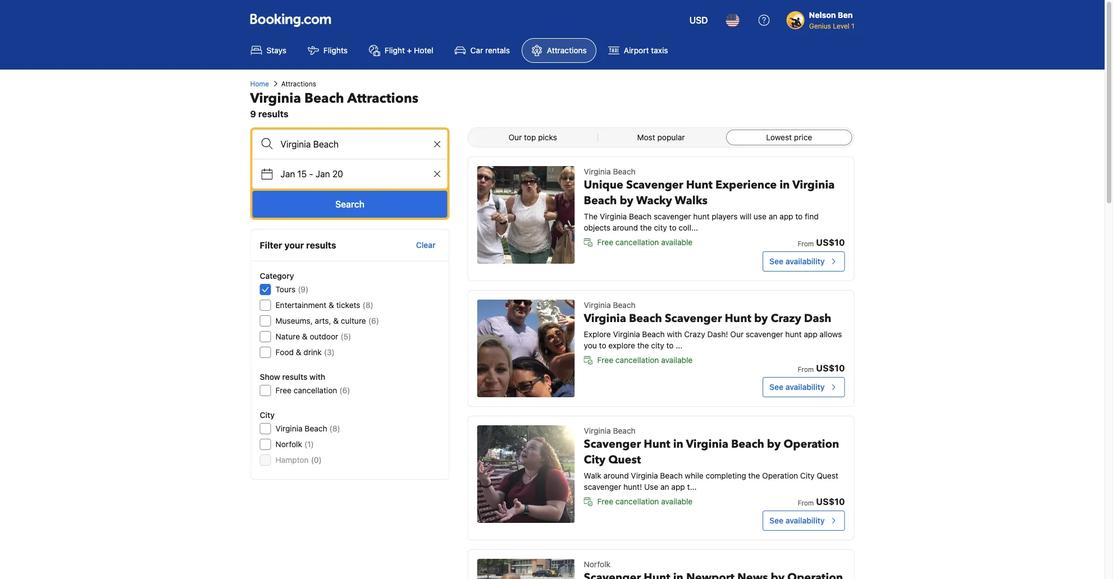 Task type: locate. For each thing, give the bounding box(es) containing it.
see for in
[[769, 257, 783, 266]]

around up "hunt!"
[[603, 471, 629, 481]]

by
[[620, 193, 633, 209], [754, 311, 768, 327], [767, 437, 781, 452]]

& right arts,
[[333, 316, 339, 326]]

an right use
[[660, 483, 669, 492]]

availability for unique scavenger hunt experience in virginia beach by wacky walks
[[786, 257, 825, 266]]

0 vertical spatial city
[[260, 411, 275, 420]]

scavenger up wacky
[[626, 177, 683, 193]]

0 vertical spatial city
[[654, 223, 667, 233]]

from us$10 for unique scavenger hunt experience in virginia beach by wacky walks
[[798, 237, 845, 248]]

cancellation down 'explore'
[[615, 356, 659, 365]]

& for drink
[[296, 348, 301, 357]]

in inside the virginia beach scavenger hunt in virginia beach by operation city quest walk around virginia beach while completing the operation city quest scavenger hunt! use an app t...
[[673, 437, 683, 452]]

availability for virginia beach scavenger hunt by crazy dash
[[786, 383, 825, 392]]

app inside the virginia beach scavenger hunt in virginia beach by operation city quest walk around virginia beach while completing the operation city quest scavenger hunt! use an app t...
[[671, 483, 685, 492]]

cancellation
[[615, 238, 659, 247], [615, 356, 659, 365], [294, 386, 337, 395], [615, 497, 659, 507]]

1 horizontal spatial in
[[780, 177, 790, 193]]

museums, arts, & culture (6)
[[275, 316, 379, 326]]

city
[[260, 411, 275, 420], [584, 453, 606, 468], [800, 471, 815, 481]]

(8) right tickets
[[363, 301, 373, 310]]

0 vertical spatial with
[[667, 330, 682, 339]]

0 vertical spatial in
[[780, 177, 790, 193]]

app down the 'dash'
[[804, 330, 817, 339]]

free down 'explore'
[[597, 356, 613, 365]]

1 vertical spatial scavenger
[[746, 330, 783, 339]]

Where are you going? search field
[[252, 130, 447, 159]]

2 vertical spatial available
[[661, 497, 693, 507]]

virginia beach scavenger hunt in virginia beach by operation city quest walk around virginia beach while completing the operation city quest scavenger hunt! use an app t...
[[584, 427, 839, 492]]

0 horizontal spatial hunt
[[693, 212, 710, 221]]

level
[[833, 22, 849, 30]]

scavenger inside "virginia beach unique scavenger hunt experience in virginia beach by wacky walks the virginia beach scavenger hunt players will use an app to find objects around the city to coll..."
[[626, 177, 683, 193]]

free down objects
[[597, 238, 613, 247]]

0 vertical spatial app
[[780, 212, 793, 221]]

scavenger up the 'coll...'
[[654, 212, 691, 221]]

1 available from the top
[[661, 238, 693, 247]]

availability for scavenger hunt in virginia beach by operation city quest
[[786, 516, 825, 526]]

city inside "virginia beach unique scavenger hunt experience in virginia beach by wacky walks the virginia beach scavenger hunt players will use an app to find objects around the city to coll..."
[[654, 223, 667, 233]]

an right the "use"
[[769, 212, 777, 221]]

our right dash!
[[730, 330, 744, 339]]

2 free cancellation available from the top
[[597, 356, 693, 365]]

available
[[661, 238, 693, 247], [661, 356, 693, 365], [661, 497, 693, 507]]

car rentals link
[[445, 38, 519, 63]]

1 free cancellation available from the top
[[597, 238, 693, 247]]

1 horizontal spatial hunt
[[785, 330, 802, 339]]

1 vertical spatial from
[[798, 366, 814, 373]]

coll...
[[679, 223, 698, 233]]

1 vertical spatial availability
[[786, 383, 825, 392]]

results right your
[[306, 240, 336, 251]]

attractions inside virginia beach attractions 9 results
[[347, 89, 418, 108]]

cancellation down "hunt!"
[[615, 497, 659, 507]]

1 vertical spatial app
[[804, 330, 817, 339]]

1 vertical spatial quest
[[817, 471, 838, 481]]

culture
[[341, 316, 366, 326]]

0 vertical spatial see availability
[[769, 257, 825, 266]]

beach
[[304, 89, 344, 108], [613, 167, 636, 176], [584, 193, 617, 209], [629, 212, 652, 221], [613, 301, 636, 310], [629, 311, 662, 327], [642, 330, 665, 339], [305, 424, 327, 434], [613, 427, 636, 436], [731, 437, 764, 452], [660, 471, 683, 481]]

results
[[258, 109, 288, 119], [306, 240, 336, 251], [282, 373, 307, 382]]

crazy left dash!
[[684, 330, 705, 339]]

3 free cancellation available from the top
[[597, 497, 693, 507]]

our
[[509, 133, 522, 142], [730, 330, 744, 339]]

1 from us$10 from the top
[[798, 237, 845, 248]]

our left top
[[509, 133, 522, 142]]

attractions
[[547, 46, 587, 55], [281, 80, 316, 88], [347, 89, 418, 108]]

stays
[[266, 46, 286, 55]]

1 vertical spatial from us$10
[[798, 363, 845, 374]]

1 horizontal spatial scavenger
[[654, 212, 691, 221]]

to right you
[[599, 341, 606, 350]]

objects
[[584, 223, 611, 233]]

the
[[640, 223, 652, 233], [637, 341, 649, 350], [748, 471, 760, 481]]

free cancellation available for wacky
[[597, 238, 693, 247]]

2 us$10 from the top
[[816, 363, 845, 374]]

(6)
[[368, 316, 379, 326], [339, 386, 350, 395]]

most popular
[[637, 133, 685, 142]]

hunt!
[[623, 483, 642, 492]]

0 horizontal spatial (6)
[[339, 386, 350, 395]]

2 horizontal spatial scavenger
[[746, 330, 783, 339]]

0 vertical spatial us$10
[[816, 237, 845, 248]]

free for scavenger hunt in virginia beach by operation city quest
[[597, 497, 613, 507]]

jan
[[281, 169, 295, 179], [316, 169, 330, 179]]

hunt left allows
[[785, 330, 802, 339]]

available down the 'coll...'
[[661, 238, 693, 247]]

0 vertical spatial norfolk
[[275, 440, 302, 449]]

2 vertical spatial availability
[[786, 516, 825, 526]]

(5)
[[341, 332, 351, 341]]

0 vertical spatial hunt
[[686, 177, 713, 193]]

virginia beach scavenger hunt by crazy dash image
[[477, 300, 575, 398]]

free cancellation available down 'explore'
[[597, 356, 693, 365]]

2 vertical spatial the
[[748, 471, 760, 481]]

(6) right culture
[[368, 316, 379, 326]]

scavenger inside the virginia beach scavenger hunt in virginia beach by operation city quest walk around virginia beach while completing the operation city quest scavenger hunt! use an app t...
[[584, 437, 641, 452]]

1 vertical spatial our
[[730, 330, 744, 339]]

2 vertical spatial attractions
[[347, 89, 418, 108]]

3 availability from the top
[[786, 516, 825, 526]]

hunt inside the virginia beach scavenger hunt in virginia beach by operation city quest walk around virginia beach while completing the operation city quest scavenger hunt! use an app t...
[[644, 437, 670, 452]]

0 vertical spatial from us$10
[[798, 237, 845, 248]]

scavenger
[[654, 212, 691, 221], [746, 330, 783, 339], [584, 483, 621, 492]]

3 from us$10 from the top
[[798, 497, 845, 507]]

2 horizontal spatial attractions
[[547, 46, 587, 55]]

unique scavenger hunt experience in virginia beach by wacky walks image
[[477, 166, 575, 264]]

with up free cancellation (6)
[[310, 373, 325, 382]]

1 vertical spatial hunt
[[725, 311, 751, 327]]

free cancellation available
[[597, 238, 693, 247], [597, 356, 693, 365], [597, 497, 693, 507]]

1 vertical spatial by
[[754, 311, 768, 327]]

from us$10
[[798, 237, 845, 248], [798, 363, 845, 374], [798, 497, 845, 507]]

the down wacky
[[640, 223, 652, 233]]

2 from from the top
[[798, 366, 814, 373]]

1 vertical spatial hunt
[[785, 330, 802, 339]]

1 horizontal spatial our
[[730, 330, 744, 339]]

scavenger up dash!
[[665, 311, 722, 327]]

2 see from the top
[[769, 383, 783, 392]]

(9)
[[298, 285, 309, 294]]

(6) up virginia beach (8)
[[339, 386, 350, 395]]

& up food & drink (3)
[[302, 332, 308, 341]]

hunt up the 'coll...'
[[693, 212, 710, 221]]

hunt inside "virginia beach unique scavenger hunt experience in virginia beach by wacky walks the virginia beach scavenger hunt players will use an app to find objects around the city to coll..."
[[693, 212, 710, 221]]

2 vertical spatial scavenger
[[584, 483, 621, 492]]

1 horizontal spatial app
[[780, 212, 793, 221]]

free cancellation available down wacky
[[597, 238, 693, 247]]

app inside "virginia beach unique scavenger hunt experience in virginia beach by wacky walks the virginia beach scavenger hunt players will use an app to find objects around the city to coll..."
[[780, 212, 793, 221]]

flights
[[323, 46, 348, 55]]

2 available from the top
[[661, 356, 693, 365]]

by inside the virginia beach scavenger hunt in virginia beach by operation city quest walk around virginia beach while completing the operation city quest scavenger hunt! use an app t...
[[767, 437, 781, 452]]

0 vertical spatial crazy
[[771, 311, 801, 327]]

hunt inside virginia beach virginia beach scavenger hunt by crazy dash explore virginia beach with crazy dash! our scavenger hunt app allows you to explore the city to ...
[[725, 311, 751, 327]]

availability
[[786, 257, 825, 266], [786, 383, 825, 392], [786, 516, 825, 526]]

free cancellation available down use
[[597, 497, 693, 507]]

free
[[597, 238, 613, 247], [597, 356, 613, 365], [275, 386, 291, 395], [597, 497, 613, 507]]

app left find
[[780, 212, 793, 221]]

0 horizontal spatial scavenger
[[584, 483, 621, 492]]

0 vertical spatial scavenger
[[626, 177, 683, 193]]

results right 9
[[258, 109, 288, 119]]

city down wacky
[[654, 223, 667, 233]]

search
[[335, 199, 364, 210]]

1 vertical spatial crazy
[[684, 330, 705, 339]]

our inside virginia beach virginia beach scavenger hunt by crazy dash explore virginia beach with crazy dash! our scavenger hunt app allows you to explore the city to ...
[[730, 330, 744, 339]]

the
[[584, 212, 598, 221]]

cancellation down show results with
[[294, 386, 337, 395]]

1 horizontal spatial (6)
[[368, 316, 379, 326]]

2 from us$10 from the top
[[798, 363, 845, 374]]

app left t...
[[671, 483, 685, 492]]

show results with
[[260, 373, 325, 382]]

dash!
[[707, 330, 728, 339]]

with up ...
[[667, 330, 682, 339]]

1 from from the top
[[798, 240, 814, 248]]

2 horizontal spatial app
[[804, 330, 817, 339]]

0 vertical spatial available
[[661, 238, 693, 247]]

1 vertical spatial available
[[661, 356, 693, 365]]

cancellation for virginia
[[615, 356, 659, 365]]

3 available from the top
[[661, 497, 693, 507]]

3 from from the top
[[798, 499, 814, 507]]

scavenger inside virginia beach virginia beach scavenger hunt by crazy dash explore virginia beach with crazy dash! our scavenger hunt app allows you to explore the city to ...
[[665, 311, 722, 327]]

taxis
[[651, 46, 668, 55]]

0 horizontal spatial quest
[[608, 453, 641, 468]]

2 see availability from the top
[[769, 383, 825, 392]]

1 vertical spatial attractions
[[281, 80, 316, 88]]

an
[[769, 212, 777, 221], [660, 483, 669, 492]]

scavenger
[[626, 177, 683, 193], [665, 311, 722, 327], [584, 437, 641, 452]]

virginia
[[250, 89, 301, 108], [584, 167, 611, 176], [792, 177, 835, 193], [600, 212, 627, 221], [584, 301, 611, 310], [584, 311, 626, 327], [613, 330, 640, 339], [275, 424, 303, 434], [584, 427, 611, 436], [686, 437, 728, 452], [631, 471, 658, 481]]

1 vertical spatial see
[[769, 383, 783, 392]]

scavenger inside the virginia beach scavenger hunt in virginia beach by operation city quest walk around virginia beach while completing the operation city quest scavenger hunt! use an app t...
[[584, 483, 621, 492]]

1 jan from the left
[[281, 169, 295, 179]]

us$10 for virginia beach scavenger hunt by crazy dash
[[816, 363, 845, 374]]

scavenger up walk
[[584, 437, 641, 452]]

1 vertical spatial see availability
[[769, 383, 825, 392]]

drink
[[304, 348, 322, 357]]

0 horizontal spatial crazy
[[684, 330, 705, 339]]

see
[[769, 257, 783, 266], [769, 383, 783, 392], [769, 516, 783, 526]]

2 availability from the top
[[786, 383, 825, 392]]

players
[[712, 212, 738, 221]]

& up the museums, arts, & culture (6)
[[329, 301, 334, 310]]

unique
[[584, 177, 623, 193]]

hunt inside virginia beach virginia beach scavenger hunt by crazy dash explore virginia beach with crazy dash! our scavenger hunt app allows you to explore the city to ...
[[785, 330, 802, 339]]

1 horizontal spatial with
[[667, 330, 682, 339]]

the inside "virginia beach unique scavenger hunt experience in virginia beach by wacky walks the virginia beach scavenger hunt players will use an app to find objects around the city to coll..."
[[640, 223, 652, 233]]

2 vertical spatial hunt
[[644, 437, 670, 452]]

stays link
[[241, 38, 296, 63]]

1 vertical spatial city
[[651, 341, 664, 350]]

scavenger down walk
[[584, 483, 621, 492]]

0 vertical spatial hunt
[[693, 212, 710, 221]]

2 vertical spatial free cancellation available
[[597, 497, 693, 507]]

scavenger right dash!
[[746, 330, 783, 339]]

1 vertical spatial us$10
[[816, 363, 845, 374]]

the right 'explore'
[[637, 341, 649, 350]]

experience
[[716, 177, 777, 193]]

2 vertical spatial see
[[769, 516, 783, 526]]

hunt up dash!
[[725, 311, 751, 327]]

available down t...
[[661, 497, 693, 507]]

from for scavenger hunt in virginia beach by operation city quest
[[798, 499, 814, 507]]

available for virginia
[[661, 356, 693, 365]]

0 vertical spatial the
[[640, 223, 652, 233]]

0 horizontal spatial norfolk
[[275, 440, 302, 449]]

t...
[[687, 483, 697, 492]]

from us$10 for virginia beach scavenger hunt by crazy dash
[[798, 363, 845, 374]]

1 see from the top
[[769, 257, 783, 266]]

app inside virginia beach virginia beach scavenger hunt by crazy dash explore virginia beach with crazy dash! our scavenger hunt app allows you to explore the city to ...
[[804, 330, 817, 339]]

the right completing at the right bottom of page
[[748, 471, 760, 481]]

0 horizontal spatial attractions
[[281, 80, 316, 88]]

1 us$10 from the top
[[816, 237, 845, 248]]

1 horizontal spatial attractions
[[347, 89, 418, 108]]

outdoor
[[310, 332, 338, 341]]

1 availability from the top
[[786, 257, 825, 266]]

0 horizontal spatial an
[[660, 483, 669, 492]]

2 vertical spatial from
[[798, 499, 814, 507]]

0 vertical spatial quest
[[608, 453, 641, 468]]

1 horizontal spatial city
[[584, 453, 606, 468]]

0 horizontal spatial app
[[671, 483, 685, 492]]

food
[[275, 348, 294, 357]]

hunt up use
[[644, 437, 670, 452]]

(8)
[[363, 301, 373, 310], [329, 424, 340, 434]]

find
[[805, 212, 819, 221]]

1 vertical spatial around
[[603, 471, 629, 481]]

operation
[[784, 437, 839, 452], [762, 471, 798, 481]]

most
[[637, 133, 655, 142]]

our top picks
[[509, 133, 557, 142]]

0 horizontal spatial (8)
[[329, 424, 340, 434]]

city left ...
[[651, 341, 664, 350]]

hunt up walks
[[686, 177, 713, 193]]

free for virginia beach scavenger hunt by crazy dash
[[597, 356, 613, 365]]

1 vertical spatial in
[[673, 437, 683, 452]]

0 vertical spatial by
[[620, 193, 633, 209]]

0 vertical spatial (6)
[[368, 316, 379, 326]]

your account menu nelson ben genius level 1 element
[[787, 5, 859, 31]]

us$10 for scavenger hunt in virginia beach by operation city quest
[[816, 497, 845, 507]]

jan left 15
[[281, 169, 295, 179]]

car rentals
[[470, 46, 510, 55]]

from
[[798, 240, 814, 248], [798, 366, 814, 373], [798, 499, 814, 507]]

2 vertical spatial by
[[767, 437, 781, 452]]

0 vertical spatial results
[[258, 109, 288, 119]]

(0)
[[311, 456, 322, 465]]

&
[[329, 301, 334, 310], [333, 316, 339, 326], [302, 332, 308, 341], [296, 348, 301, 357]]

city
[[654, 223, 667, 233], [651, 341, 664, 350]]

scavenger hunt in newport news by operation city quest image
[[477, 559, 575, 580]]

to
[[795, 212, 803, 221], [669, 223, 677, 233], [599, 341, 606, 350], [666, 341, 674, 350]]

see availability
[[769, 257, 825, 266], [769, 383, 825, 392], [769, 516, 825, 526]]

1 see availability from the top
[[769, 257, 825, 266]]

popular
[[657, 133, 685, 142]]

results up free cancellation (6)
[[282, 373, 307, 382]]

in inside "virginia beach unique scavenger hunt experience in virginia beach by wacky walks the virginia beach scavenger hunt players will use an app to find objects around the city to coll..."
[[780, 177, 790, 193]]

0 vertical spatial an
[[769, 212, 777, 221]]

us$10 for unique scavenger hunt experience in virginia beach by wacky walks
[[816, 237, 845, 248]]

1 vertical spatial an
[[660, 483, 669, 492]]

0 horizontal spatial hunt
[[644, 437, 670, 452]]

in
[[780, 177, 790, 193], [673, 437, 683, 452]]

available down ...
[[661, 356, 693, 365]]

jan 15 - jan 20
[[281, 169, 343, 179]]

norfolk
[[275, 440, 302, 449], [584, 560, 611, 569]]

the inside virginia beach virginia beach scavenger hunt by crazy dash explore virginia beach with crazy dash! our scavenger hunt app allows you to explore the city to ...
[[637, 341, 649, 350]]

0 horizontal spatial city
[[260, 411, 275, 420]]

cancellation down wacky
[[615, 238, 659, 247]]

0 vertical spatial free cancellation available
[[597, 238, 693, 247]]

(8) down free cancellation (6)
[[329, 424, 340, 434]]

2 vertical spatial app
[[671, 483, 685, 492]]

1 horizontal spatial norfolk
[[584, 560, 611, 569]]

1 horizontal spatial an
[[769, 212, 777, 221]]

0 horizontal spatial jan
[[281, 169, 295, 179]]

3 see availability from the top
[[769, 516, 825, 526]]

2 vertical spatial us$10
[[816, 497, 845, 507]]

see for by
[[769, 383, 783, 392]]

around
[[613, 223, 638, 233], [603, 471, 629, 481]]

1 vertical spatial free cancellation available
[[597, 356, 693, 365]]

attractions link
[[522, 38, 596, 63]]

1 vertical spatial norfolk
[[584, 560, 611, 569]]

2 vertical spatial results
[[282, 373, 307, 382]]

0 vertical spatial attractions
[[547, 46, 587, 55]]

0 vertical spatial availability
[[786, 257, 825, 266]]

free down walk
[[597, 497, 613, 507]]

2 vertical spatial from us$10
[[798, 497, 845, 507]]

2 vertical spatial city
[[800, 471, 815, 481]]

crazy left the 'dash'
[[771, 311, 801, 327]]

3 see from the top
[[769, 516, 783, 526]]

0 vertical spatial around
[[613, 223, 638, 233]]

0 vertical spatial (8)
[[363, 301, 373, 310]]

& left drink
[[296, 348, 301, 357]]

flight
[[385, 46, 405, 55]]

1 horizontal spatial hunt
[[686, 177, 713, 193]]

jan right - at the left top of the page
[[316, 169, 330, 179]]

free cancellation available for quest
[[597, 497, 693, 507]]

around right objects
[[613, 223, 638, 233]]

you
[[584, 341, 597, 350]]

3 us$10 from the top
[[816, 497, 845, 507]]

virginia inside virginia beach attractions 9 results
[[250, 89, 301, 108]]

2 horizontal spatial hunt
[[725, 311, 751, 327]]



Task type: describe. For each thing, give the bounding box(es) containing it.
from for virginia beach scavenger hunt by crazy dash
[[798, 366, 814, 373]]

around inside the virginia beach scavenger hunt in virginia beach by operation city quest walk around virginia beach while completing the operation city quest scavenger hunt! use an app t...
[[603, 471, 629, 481]]

explore
[[608, 341, 635, 350]]

search button
[[252, 191, 447, 218]]

hampton (0)
[[275, 456, 322, 465]]

rentals
[[485, 46, 510, 55]]

see availability for by
[[769, 516, 825, 526]]

dash
[[804, 311, 831, 327]]

filter
[[260, 240, 282, 251]]

beach inside virginia beach attractions 9 results
[[304, 89, 344, 108]]

genius
[[809, 22, 831, 30]]

2 jan from the left
[[316, 169, 330, 179]]

price
[[794, 133, 812, 142]]

entertainment & tickets (8)
[[275, 301, 373, 310]]

use
[[644, 483, 658, 492]]

tickets
[[336, 301, 360, 310]]

1 horizontal spatial crazy
[[771, 311, 801, 327]]

nature & outdoor (5)
[[275, 332, 351, 341]]

free cancellation (6)
[[275, 386, 350, 395]]

lowest
[[766, 133, 792, 142]]

nature
[[275, 332, 300, 341]]

airport taxis
[[624, 46, 668, 55]]

free down show results with
[[275, 386, 291, 395]]

to left find
[[795, 212, 803, 221]]

home
[[250, 80, 269, 88]]

tours
[[275, 285, 296, 294]]

norfolk for norfolk (1)
[[275, 440, 302, 449]]

1 vertical spatial (6)
[[339, 386, 350, 395]]

(3)
[[324, 348, 335, 357]]

1 horizontal spatial quest
[[817, 471, 838, 481]]

airport
[[624, 46, 649, 55]]

to left the 'coll...'
[[669, 223, 677, 233]]

9
[[250, 109, 256, 119]]

picks
[[538, 133, 557, 142]]

from us$10 for scavenger hunt in virginia beach by operation city quest
[[798, 497, 845, 507]]

1
[[851, 22, 854, 30]]

available for quest
[[661, 497, 693, 507]]

virginia beach attractions 9 results
[[250, 89, 418, 119]]

entertainment
[[275, 301, 327, 310]]

free cancellation available for virginia
[[597, 356, 693, 365]]

flights link
[[298, 38, 357, 63]]

virginia beach unique scavenger hunt experience in virginia beach by wacky walks the virginia beach scavenger hunt players will use an app to find objects around the city to coll...
[[584, 167, 835, 233]]

see availability for crazy
[[769, 383, 825, 392]]

allows
[[820, 330, 842, 339]]

scavenger hunt in virginia beach by operation city quest image
[[477, 426, 575, 523]]

hampton
[[275, 456, 309, 465]]

clear
[[416, 241, 436, 250]]

+
[[407, 46, 412, 55]]

hunt inside "virginia beach unique scavenger hunt experience in virginia beach by wacky walks the virginia beach scavenger hunt players will use an app to find objects around the city to coll..."
[[686, 177, 713, 193]]

norfolk (1)
[[275, 440, 314, 449]]

an inside "virginia beach unique scavenger hunt experience in virginia beach by wacky walks the virginia beach scavenger hunt players will use an app to find objects around the city to coll..."
[[769, 212, 777, 221]]

wacky
[[636, 193, 672, 209]]

cancellation for scavenger
[[615, 497, 659, 507]]

category
[[260, 272, 294, 281]]

1 horizontal spatial (8)
[[363, 301, 373, 310]]

norfolk for norfolk
[[584, 560, 611, 569]]

nelson
[[809, 10, 836, 20]]

around inside "virginia beach unique scavenger hunt experience in virginia beach by wacky walks the virginia beach scavenger hunt players will use an app to find objects around the city to coll..."
[[613, 223, 638, 233]]

car
[[470, 46, 483, 55]]

top
[[524, 133, 536, 142]]

virginia beach virginia beach scavenger hunt by crazy dash explore virginia beach with crazy dash! our scavenger hunt app allows you to explore the city to ...
[[584, 301, 842, 350]]

1 vertical spatial city
[[584, 453, 606, 468]]

home link
[[250, 79, 269, 89]]

by inside virginia beach virginia beach scavenger hunt by crazy dash explore virginia beach with crazy dash! our scavenger hunt app allows you to explore the city to ...
[[754, 311, 768, 327]]

flight + hotel link
[[359, 38, 443, 63]]

lowest price
[[766, 133, 812, 142]]

ben
[[838, 10, 853, 20]]

an inside the virginia beach scavenger hunt in virginia beach by operation city quest walk around virginia beach while completing the operation city quest scavenger hunt! use an app t...
[[660, 483, 669, 492]]

museums,
[[275, 316, 313, 326]]

airport taxis link
[[599, 38, 678, 63]]

filter your results
[[260, 240, 336, 251]]

food & drink (3)
[[275, 348, 335, 357]]

arts,
[[315, 316, 331, 326]]

& for outdoor
[[302, 332, 308, 341]]

city inside virginia beach virginia beach scavenger hunt by crazy dash explore virginia beach with crazy dash! our scavenger hunt app allows you to explore the city to ...
[[651, 341, 664, 350]]

1 vertical spatial (8)
[[329, 424, 340, 434]]

20
[[332, 169, 343, 179]]

booking.com image
[[250, 13, 331, 27]]

cancellation for unique
[[615, 238, 659, 247]]

15
[[297, 169, 307, 179]]

while
[[685, 471, 704, 481]]

your
[[284, 240, 304, 251]]

norfolk link
[[468, 550, 854, 580]]

clear button
[[412, 235, 440, 256]]

2 horizontal spatial city
[[800, 471, 815, 481]]

nelson ben genius level 1
[[809, 10, 854, 30]]

walks
[[675, 193, 708, 209]]

0 vertical spatial our
[[509, 133, 522, 142]]

-
[[309, 169, 313, 179]]

1 vertical spatial results
[[306, 240, 336, 251]]

1 vertical spatial operation
[[762, 471, 798, 481]]

free for unique scavenger hunt experience in virginia beach by wacky walks
[[597, 238, 613, 247]]

& for tickets
[[329, 301, 334, 310]]

use
[[754, 212, 767, 221]]

0 vertical spatial operation
[[784, 437, 839, 452]]

walk
[[584, 471, 601, 481]]

flight + hotel
[[385, 46, 433, 55]]

...
[[676, 341, 683, 350]]

tours (9)
[[275, 285, 309, 294]]

completing
[[706, 471, 746, 481]]

hotel
[[414, 46, 433, 55]]

show
[[260, 373, 280, 382]]

usd
[[689, 15, 708, 26]]

see for beach
[[769, 516, 783, 526]]

results inside virginia beach attractions 9 results
[[258, 109, 288, 119]]

scavenger inside "virginia beach unique scavenger hunt experience in virginia beach by wacky walks the virginia beach scavenger hunt players will use an app to find objects around the city to coll..."
[[654, 212, 691, 221]]

will
[[740, 212, 752, 221]]

(1)
[[304, 440, 314, 449]]

scavenger inside virginia beach virginia beach scavenger hunt by crazy dash explore virginia beach with crazy dash! our scavenger hunt app allows you to explore the city to ...
[[746, 330, 783, 339]]

by inside "virginia beach unique scavenger hunt experience in virginia beach by wacky walks the virginia beach scavenger hunt players will use an app to find objects around the city to coll..."
[[620, 193, 633, 209]]

from for unique scavenger hunt experience in virginia beach by wacky walks
[[798, 240, 814, 248]]

the inside the virginia beach scavenger hunt in virginia beach by operation city quest walk around virginia beach while completing the operation city quest scavenger hunt! use an app t...
[[748, 471, 760, 481]]

explore
[[584, 330, 611, 339]]

1 vertical spatial with
[[310, 373, 325, 382]]

see availability for virginia
[[769, 257, 825, 266]]

virginia beach (8)
[[275, 424, 340, 434]]

available for wacky
[[661, 238, 693, 247]]

with inside virginia beach virginia beach scavenger hunt by crazy dash explore virginia beach with crazy dash! our scavenger hunt app allows you to explore the city to ...
[[667, 330, 682, 339]]

to left ...
[[666, 341, 674, 350]]



Task type: vqa. For each thing, say whether or not it's contained in the screenshot.
the top /
no



